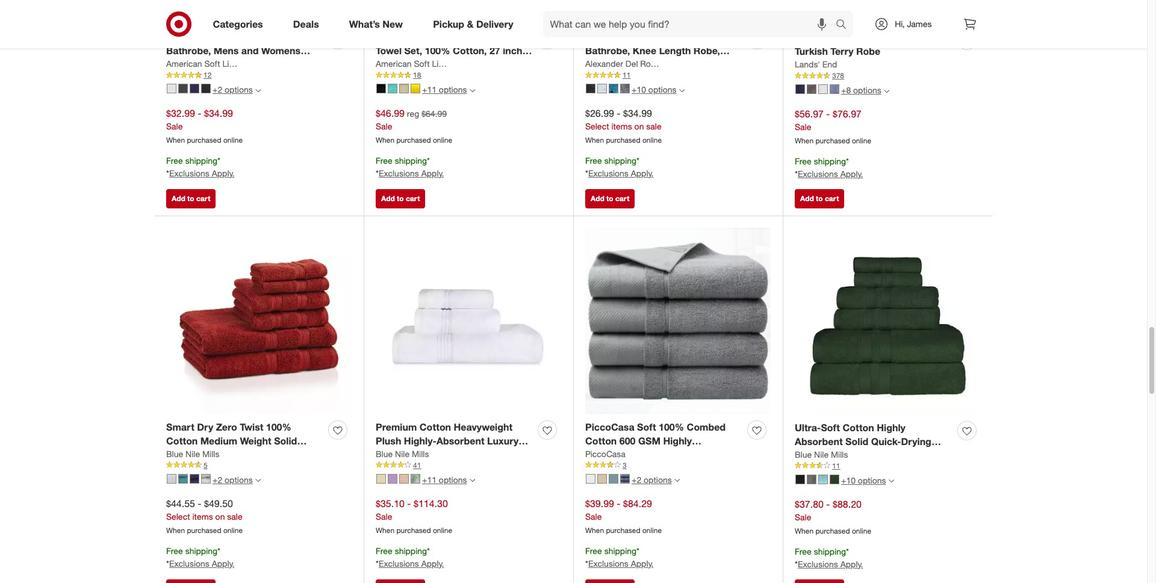 Task type: describe. For each thing, give the bounding box(es) containing it.
exclusions for $37.80
[[798, 559, 839, 569]]

all colors + 11 more colors element for $64.99
[[470, 86, 475, 94]]

women's warm soft plush fleece bathrobe, knee length robe, chevrons
[[586, 31, 740, 71]]

highly inside piccocasa soft 100% combed cotton 600 gsm highly absorbent for bathroom shower bath towel set
[[664, 435, 692, 447]]

american up shawl
[[166, 59, 202, 69]]

del
[[626, 59, 638, 69]]

18 link
[[376, 70, 562, 81]]

bathroom,
[[263, 59, 311, 71]]

0 vertical spatial bath
[[506, 31, 527, 43]]

12
[[204, 71, 212, 80]]

5
[[204, 461, 208, 470]]

0 vertical spatial inch
[[503, 45, 523, 57]]

exclusions apply. button for $56.97
[[798, 168, 864, 180]]

blue nile mills link for $37.80
[[795, 449, 849, 461]]

nile for $35.10
[[395, 449, 410, 459]]

beige image
[[586, 474, 596, 484]]

fleece for womens
[[292, 31, 322, 43]]

$35.10 - $114.30 sale when purchased online
[[376, 498, 453, 535]]

bathroom inside piccocasa soft 100% combed cotton 600 gsm highly absorbent for bathroom shower bath towel set
[[652, 449, 697, 461]]

$88.20
[[833, 498, 862, 510]]

to for $32.99
[[187, 194, 194, 203]]

towel inside ultra-soft cotton highly absorbent solid quick-drying towel sets by blue nile mills
[[795, 449, 821, 462]]

cotton inside premium cotton heavyweight plush highly-absorbent luxury towel set by blue nile mills
[[420, 421, 451, 433]]

american soft linen 4 pack bath towel set, 100% cotton, 27 inch by 54 inch bath towels for bathroom link
[[376, 30, 533, 84]]

free shipping * * exclusions apply. for $37.80
[[795, 546, 864, 569]]

when inside the $44.55 - $49.50 select items on sale when purchased online
[[166, 526, 185, 535]]

on for $44.55 - $49.50
[[215, 512, 225, 522]]

$26.99
[[586, 107, 615, 119]]

pickup
[[433, 18, 465, 30]]

sand taupe image
[[400, 84, 409, 93]]

categories
[[213, 18, 263, 30]]

exclusions for $39.99
[[589, 558, 629, 569]]

when for american soft linen warm fleece bathrobe, mens and womens adult robes for your bathroom, shawl collar robes
[[166, 136, 185, 145]]

mills inside premium cotton heavyweight plush highly-absorbent luxury towel set by blue nile mills
[[479, 449, 501, 461]]

free shipping * * exclusions apply. for $46.99
[[376, 155, 444, 178]]

robe
[[857, 45, 881, 57]]

all colors + 11 more colors image for $64.99
[[470, 88, 475, 93]]

light blue with hood image
[[598, 84, 607, 93]]

navy blue image
[[190, 474, 199, 484]]

length inside women's warm soft plush fleece bathrobe, knee length robe, chevrons
[[660, 45, 691, 57]]

lands' end link
[[795, 59, 838, 71]]

sets
[[824, 449, 844, 462]]

chevrons
[[586, 59, 629, 71]]

online for premium cotton heavyweight plush highly-absorbent luxury towel set by blue nile mills
[[433, 526, 453, 535]]

ivory image
[[201, 474, 211, 484]]

blue inside ultra-soft cotton highly absorbent solid quick-drying towel sets by blue nile mills
[[861, 449, 881, 462]]

deals link
[[283, 11, 334, 37]]

premium cotton heavyweight plush highly-absorbent luxury towel set by blue nile mills
[[376, 421, 519, 461]]

warm inside the american soft linen warm fleece bathrobe, mens and womens adult robes for your bathroom, shawl collar robes
[[263, 31, 289, 43]]

4
[[472, 31, 478, 43]]

turquoise image
[[178, 474, 188, 484]]

shower
[[700, 449, 735, 461]]

What can we help you find? suggestions appear below search field
[[543, 11, 840, 37]]

sale for $39.99
[[586, 512, 602, 522]]

charcoal image
[[807, 475, 817, 484]]

lands' for lands' end
[[795, 59, 821, 69]]

exclusions for $44.55
[[169, 558, 210, 569]]

solid
[[846, 436, 869, 448]]

american soft linen for collar
[[166, 59, 243, 69]]

1 horizontal spatial white image
[[819, 84, 829, 94]]

apply. for $26.99
[[631, 168, 654, 178]]

41 link
[[376, 460, 562, 471]]

soft inside the american soft linen warm fleece bathrobe, mens and womens adult robes for your bathroom, shawl collar robes
[[213, 31, 232, 43]]

11 link for drying
[[795, 461, 982, 472]]

shawl
[[166, 72, 194, 84]]

600
[[620, 435, 636, 447]]

women's
[[586, 31, 628, 43]]

set,
[[405, 45, 422, 57]]

all colors + 2 more colors image
[[255, 88, 261, 93]]

linen for american soft linen link associated with collar
[[223, 59, 243, 69]]

navy blue image
[[190, 84, 199, 93]]

piccocasa for piccocasa soft 100% combed cotton 600 gsm highly absorbent for bathroom shower bath towel set
[[586, 421, 635, 433]]

piccocasa soft 100% combed cotton 600 gsm highly absorbent for bathroom shower bath towel set link
[[586, 421, 743, 475]]

when for premium cotton heavyweight plush highly-absorbent luxury towel set by blue nile mills
[[376, 526, 395, 535]]

highly inside ultra-soft cotton highly absorbent solid quick-drying towel sets by blue nile mills
[[877, 422, 906, 434]]

add to cart for $56.97
[[801, 194, 840, 203]]

+10 options for $37.80 - $88.20
[[842, 475, 887, 486]]

absorbent inside premium cotton heavyweight plush highly-absorbent luxury towel set by blue nile mills
[[437, 435, 485, 447]]

knee
[[633, 45, 657, 57]]

by inside the american soft linen 4 pack bath towel set, 100% cotton, 27 inch by 54 inch bath towels for bathroom
[[376, 59, 387, 71]]

american soft linen for bath
[[376, 59, 453, 69]]

reg
[[407, 109, 420, 119]]

options for $26.99
[[649, 85, 677, 95]]

turkish
[[795, 45, 828, 57]]

mens
[[214, 45, 239, 57]]

shipping for $39.99
[[605, 546, 637, 556]]

womens
[[261, 45, 301, 57]]

0 horizontal spatial white image
[[167, 84, 177, 93]]

james
[[908, 19, 932, 29]]

$56.97 - $76.97 sale when purchased online
[[795, 108, 872, 145]]

online for lands' end men's calf length turkish terry robe
[[853, 136, 872, 145]]

$26.99 - $34.99 select items on sale when purchased online
[[586, 107, 662, 145]]

when for american soft linen 4 pack bath towel set, 100% cotton, 27 inch by 54 inch bath towels for bathroom
[[376, 136, 395, 145]]

men's
[[849, 32, 877, 44]]

drying
[[902, 436, 932, 448]]

$37.80 - $88.20 sale when purchased online
[[795, 498, 872, 536]]

5 link
[[166, 460, 352, 471]]

shipping for $46.99
[[395, 155, 427, 166]]

+2 for $84.29
[[632, 475, 642, 485]]

ultra-soft cotton highly absorbent solid quick-drying towel sets by blue nile mills
[[795, 422, 932, 462]]

to for $56.97
[[817, 194, 823, 203]]

apply. for $37.80
[[841, 559, 864, 569]]

steel gray with hood image
[[621, 84, 630, 93]]

blue nile mills for $37.80
[[795, 449, 849, 460]]

highly-
[[404, 435, 437, 447]]

delivery
[[477, 18, 514, 30]]

set inside piccocasa soft 100% combed cotton 600 gsm highly absorbent for bathroom shower bath towel set
[[638, 463, 654, 475]]

$76.97
[[833, 108, 862, 120]]

free for $35.10
[[376, 546, 393, 556]]

new
[[383, 18, 403, 30]]

free shipping * * exclusions apply. for $26.99
[[586, 155, 654, 178]]

and
[[242, 45, 259, 57]]

items for $49.50
[[193, 512, 213, 522]]

add to cart button for $46.99
[[376, 189, 426, 209]]

11 for sets
[[833, 462, 841, 471]]

online for ultra-soft cotton highly absorbent solid quick-drying towel sets by blue nile mills
[[853, 527, 872, 536]]

plush for length
[[681, 31, 707, 43]]

piccocasa soft 100% combed cotton 600 gsm highly absorbent for bathroom shower bath towel set
[[586, 421, 735, 475]]

what's new link
[[339, 11, 418, 37]]

lands' end men's calf length turkish terry robe link
[[795, 31, 953, 59]]

free for $37.80
[[795, 546, 812, 557]]

+11 options for $114.30
[[422, 475, 467, 485]]

cart for $46.99
[[406, 194, 420, 203]]

alexander
[[586, 59, 624, 69]]

shipping for $44.55
[[185, 546, 218, 556]]

yellow image
[[411, 84, 421, 93]]

terry
[[831, 45, 854, 57]]

robe,
[[694, 45, 721, 57]]

soft up 18
[[414, 59, 430, 69]]

add for $26.99
[[591, 194, 605, 203]]

all colors + 2 more colors image for $84.29
[[675, 478, 680, 484]]

&
[[467, 18, 474, 30]]

add to cart for $26.99
[[591, 194, 630, 203]]

nile for $44.55
[[186, 449, 200, 459]]

0 horizontal spatial robes
[[193, 59, 222, 71]]

end for lands' end men's calf length turkish terry robe
[[829, 32, 846, 44]]

add to cart for $32.99
[[172, 194, 211, 203]]

towel inside the american soft linen 4 pack bath towel set, 100% cotton, 27 inch by 54 inch bath towels for bathroom
[[376, 45, 402, 57]]

+2 options button for $49.50
[[161, 471, 266, 490]]

american soft linen link for collar
[[166, 58, 243, 70]]

heavyweight
[[454, 421, 513, 433]]

$32.99 - $34.99 sale when purchased online
[[166, 107, 243, 145]]

rossa
[[641, 59, 664, 69]]

$32.99
[[166, 107, 195, 119]]

blue nile mills for $44.55
[[166, 449, 220, 459]]

$56.97
[[795, 108, 824, 120]]

- for $39.99
[[617, 498, 621, 510]]

bathrobe, for adult
[[166, 45, 211, 57]]

378 link
[[795, 71, 982, 81]]

lands' for lands' end men's calf length turkish terry robe
[[795, 32, 826, 44]]

american down set,
[[376, 59, 412, 69]]

soft inside piccocasa soft 100% combed cotton 600 gsm highly absorbent for bathroom shower bath towel set
[[638, 421, 657, 433]]

soft up 12
[[205, 59, 220, 69]]

blue for $35.10 - $114.30
[[376, 449, 393, 459]]

+2 options for $32.99 - $34.99
[[213, 85, 253, 95]]

$44.55 - $49.50 select items on sale when purchased online
[[166, 498, 243, 535]]

radiant navy image
[[796, 84, 806, 94]]

apply. for $32.99
[[212, 168, 235, 178]]

nile inside ultra-soft cotton highly absorbent solid quick-drying towel sets by blue nile mills
[[884, 449, 901, 462]]

bath inside piccocasa soft 100% combed cotton 600 gsm highly absorbent for bathroom shower bath towel set
[[586, 463, 607, 475]]

pack
[[480, 31, 503, 43]]

online for american soft linen 4 pack bath towel set, 100% cotton, 27 inch by 54 inch bath towels for bathroom
[[433, 136, 453, 145]]

all colors + 8 more colors element
[[884, 87, 890, 94]]

add for $56.97
[[801, 194, 815, 203]]

search
[[831, 19, 860, 31]]

- for $35.10
[[408, 498, 411, 510]]

american soft linen warm fleece bathrobe, mens and womens adult robes for your bathroom, shawl collar robes
[[166, 31, 322, 84]]

sale for $35.10
[[376, 512, 393, 522]]

- for $37.80
[[827, 498, 831, 510]]

+8
[[842, 85, 852, 95]]

+8 options
[[842, 85, 882, 95]]

$46.99
[[376, 107, 405, 119]]

exclusions apply. button for $32.99
[[169, 167, 235, 179]]

alexander del rossa
[[586, 59, 664, 69]]

select for $26.99 - $34.99
[[586, 121, 610, 131]]

all colors + 10 more colors element for $26.99 - $34.99
[[679, 86, 685, 94]]

categories link
[[203, 11, 278, 37]]

piccocasa link
[[586, 448, 626, 460]]

gray image
[[178, 84, 188, 93]]

$84.29
[[624, 498, 653, 510]]

mills for $35.10
[[412, 449, 429, 459]]

add to cart button for $56.97
[[795, 189, 845, 209]]

end for lands' end
[[823, 59, 838, 69]]

to for $26.99
[[607, 194, 614, 203]]

hi, james
[[896, 19, 932, 29]]

women's warm soft plush fleece bathrobe, knee length robe, chevrons link
[[586, 30, 743, 71]]

shipping for $37.80
[[814, 546, 847, 557]]

towels
[[449, 59, 480, 71]]

41
[[413, 461, 421, 470]]



Task type: vqa. For each thing, say whether or not it's contained in the screenshot.


Task type: locate. For each thing, give the bounding box(es) containing it.
11
[[623, 71, 631, 80], [833, 462, 841, 471]]

options for $37.80
[[859, 475, 887, 486]]

2 cart from the left
[[406, 194, 420, 203]]

1 horizontal spatial all colors + 10 more colors element
[[889, 477, 895, 485]]

3 link
[[586, 460, 771, 471]]

blue for $37.80 - $88.20
[[795, 449, 812, 460]]

purchased down $32.99
[[187, 136, 221, 145]]

2 +11 from the top
[[422, 475, 437, 485]]

ultra-soft cotton highly absorbent solid quick-drying towel sets by blue nile mills image
[[795, 228, 982, 414], [795, 228, 982, 414]]

1 horizontal spatial 11
[[833, 462, 841, 471]]

1 add to cart from the left
[[172, 194, 211, 203]]

american soft linen
[[166, 59, 243, 69], [376, 59, 453, 69]]

all colors + 11 more colors image down 41 link at the left of page
[[470, 478, 475, 484]]

online inside $35.10 - $114.30 sale when purchased online
[[433, 526, 453, 535]]

1 piccocasa from the top
[[586, 421, 635, 433]]

2 add from the left
[[381, 194, 395, 203]]

purchased inside "$37.80 - $88.20 sale when purchased online"
[[816, 527, 851, 536]]

1 horizontal spatial select
[[586, 121, 610, 131]]

online inside $56.97 - $76.97 sale when purchased online
[[853, 136, 872, 145]]

+2 options
[[213, 85, 253, 95], [213, 475, 253, 485], [632, 475, 672, 485]]

sale for $37.80
[[795, 512, 812, 522]]

exclusions for $46.99
[[379, 168, 419, 178]]

$39.99 - $84.29 sale when purchased online
[[586, 498, 662, 535]]

quick-
[[872, 436, 902, 448]]

1 vertical spatial all colors + 11 more colors element
[[470, 477, 475, 484]]

sale for $44.55 - $49.50
[[227, 512, 243, 522]]

nile inside premium cotton heavyweight plush highly-absorbent luxury towel set by blue nile mills
[[459, 449, 477, 461]]

for down 27
[[483, 59, 496, 71]]

0 horizontal spatial plush
[[376, 435, 402, 447]]

purchased for piccocasa soft 100% combed cotton 600 gsm highly absorbent for bathroom shower bath towel set
[[606, 526, 641, 535]]

- inside $35.10 - $114.30 sale when purchased online
[[408, 498, 411, 510]]

fleece inside the american soft linen warm fleece bathrobe, mens and womens adult robes for your bathroom, shawl collar robes
[[292, 31, 322, 43]]

+10 options button
[[581, 80, 690, 100], [791, 471, 900, 491]]

on inside $26.99 - $34.99 select items on sale when purchased online
[[635, 121, 644, 131]]

exclusions
[[169, 168, 210, 178], [379, 168, 419, 178], [589, 168, 629, 178], [798, 169, 839, 179], [169, 558, 210, 569], [379, 558, 419, 569], [589, 558, 629, 569], [798, 559, 839, 569]]

- inside $26.99 - $34.99 select items on sale when purchased online
[[617, 107, 621, 119]]

1 vertical spatial +10 options
[[842, 475, 887, 486]]

+10 options down the rossa
[[632, 85, 677, 95]]

end
[[829, 32, 846, 44], [823, 59, 838, 69]]

soft inside women's warm soft plush fleece bathrobe, knee length robe, chevrons
[[659, 31, 678, 43]]

cotton up highly-
[[420, 421, 451, 433]]

royal purple image
[[388, 474, 398, 484]]

1 vertical spatial set
[[638, 463, 654, 475]]

1 all colors + 11 more colors image from the top
[[470, 88, 475, 93]]

0 horizontal spatial select
[[166, 512, 190, 522]]

lands' end men's calf length turkish terry robe image
[[795, 0, 982, 24], [795, 0, 982, 24]]

robes up collar on the left top
[[193, 59, 222, 71]]

+11 options button down 18
[[371, 80, 481, 100]]

pickup & delivery
[[433, 18, 514, 30]]

purchased inside $56.97 - $76.97 sale when purchased online
[[816, 136, 851, 145]]

sale inside "$37.80 - $88.20 sale when purchased online"
[[795, 512, 812, 522]]

+2 options for $44.55 - $49.50
[[213, 475, 253, 485]]

0 vertical spatial 11
[[623, 71, 631, 80]]

sale inside $46.99 reg $64.99 sale when purchased online
[[376, 121, 393, 131]]

cyan image
[[819, 475, 829, 484]]

2 horizontal spatial bath
[[586, 463, 607, 475]]

soft
[[213, 31, 232, 43], [423, 31, 442, 43], [659, 31, 678, 43], [205, 59, 220, 69], [414, 59, 430, 69], [638, 421, 657, 433], [822, 422, 841, 434]]

when inside $56.97 - $76.97 sale when purchased online
[[795, 136, 814, 145]]

2 $34.99 from the left
[[624, 107, 653, 119]]

100% up gsm
[[659, 421, 685, 433]]

end up '378' at right top
[[823, 59, 838, 69]]

100% inside the american soft linen 4 pack bath towel set, 100% cotton, 27 inch by 54 inch bath towels for bathroom
[[425, 45, 450, 57]]

+2 right steel blue icon
[[632, 475, 642, 485]]

turquoise blue image
[[388, 84, 398, 93]]

end inside lands' end men's calf length turkish terry robe
[[829, 32, 846, 44]]

1 vertical spatial sale
[[227, 512, 243, 522]]

exclusions apply. button for $44.55
[[169, 558, 235, 570]]

0 horizontal spatial length
[[660, 45, 691, 57]]

set inside premium cotton heavyweight plush highly-absorbent luxury towel set by blue nile mills
[[405, 449, 420, 461]]

champagne image
[[598, 474, 607, 484]]

free shipping * * exclusions apply. for $32.99
[[166, 155, 235, 178]]

$34.99 down steel gray with hood 'icon'
[[624, 107, 653, 119]]

shipping for $56.97
[[814, 156, 847, 166]]

0 horizontal spatial +10 options button
[[581, 80, 690, 100]]

2 horizontal spatial blue nile mills link
[[795, 449, 849, 461]]

1 horizontal spatial fleece
[[709, 31, 740, 43]]

purchased for american soft linen 4 pack bath towel set, 100% cotton, 27 inch by 54 inch bath towels for bathroom
[[397, 136, 431, 145]]

purchased down $84.29 at the right bottom of the page
[[606, 526, 641, 535]]

blue nile mills link up 41 at the bottom left of the page
[[376, 448, 429, 460]]

free shipping * * exclusions apply. down $35.10 - $114.30 sale when purchased online
[[376, 546, 444, 569]]

add to cart for $46.99
[[381, 194, 420, 203]]

+11 options
[[422, 85, 467, 95], [422, 475, 467, 485]]

purchased inside the $39.99 - $84.29 sale when purchased online
[[606, 526, 641, 535]]

+10 for chevrons
[[632, 85, 647, 95]]

fleece inside women's warm soft plush fleece bathrobe, knee length robe, chevrons
[[709, 31, 740, 43]]

$34.99 inside $26.99 - $34.99 select items on sale when purchased online
[[624, 107, 653, 119]]

inch
[[503, 45, 523, 57], [403, 59, 422, 71]]

1 all colors + 11 more colors element from the top
[[470, 86, 475, 94]]

$34.99 for $26.99 - $34.99
[[624, 107, 653, 119]]

blue
[[166, 449, 183, 459], [376, 449, 393, 459], [436, 449, 456, 461], [795, 449, 812, 460], [861, 449, 881, 462]]

absorbent inside piccocasa soft 100% combed cotton 600 gsm highly absorbent for bathroom shower bath towel set
[[586, 449, 634, 461]]

bathrobe, inside the american soft linen warm fleece bathrobe, mens and womens adult robes for your bathroom, shawl collar robes
[[166, 45, 211, 57]]

+2
[[213, 85, 222, 95], [213, 475, 222, 485], [632, 475, 642, 485]]

12 link
[[166, 70, 352, 81]]

shipping down $32.99 - $34.99 sale when purchased online
[[185, 155, 218, 166]]

bathroom inside the american soft linen 4 pack bath towel set, 100% cotton, 27 inch by 54 inch bath towels for bathroom
[[376, 72, 421, 84]]

free shipping * * exclusions apply. for $35.10
[[376, 546, 444, 569]]

$37.80
[[795, 498, 824, 510]]

0 vertical spatial +11 options
[[422, 85, 467, 95]]

+10 for sets
[[842, 475, 856, 486]]

+11 options for $64.99
[[422, 85, 467, 95]]

cotton inside ultra-soft cotton highly absorbent solid quick-drying towel sets by blue nile mills
[[843, 422, 875, 434]]

american soft linen 4 pack bath towel set, 100% cotton, 27 inch by 54 inch bath towels for bathroom image
[[376, 0, 562, 23], [376, 0, 562, 23]]

1 vertical spatial bathroom
[[652, 449, 697, 461]]

-
[[198, 107, 202, 119], [617, 107, 621, 119], [827, 108, 831, 120], [198, 498, 202, 510], [408, 498, 411, 510], [617, 498, 621, 510], [827, 498, 831, 510]]

0 vertical spatial 100%
[[425, 45, 450, 57]]

sale inside the $44.55 - $49.50 select items on sale when purchased online
[[227, 512, 243, 522]]

0 vertical spatial bathroom
[[376, 72, 421, 84]]

online inside the $44.55 - $49.50 select items on sale when purchased online
[[223, 526, 243, 535]]

1 horizontal spatial 11 link
[[795, 461, 982, 472]]

when down $39.99
[[586, 526, 604, 535]]

sage image
[[411, 474, 421, 484]]

sale for $32.99
[[166, 121, 183, 131]]

blue inside premium cotton heavyweight plush highly-absorbent luxury towel set by blue nile mills
[[436, 449, 456, 461]]

sale down $37.80
[[795, 512, 812, 522]]

0 vertical spatial +10 options button
[[581, 80, 690, 100]]

0 horizontal spatial blue nile mills
[[166, 449, 220, 459]]

*
[[218, 155, 221, 166], [427, 155, 430, 166], [637, 155, 640, 166], [847, 156, 850, 166], [166, 168, 169, 178], [376, 168, 379, 178], [586, 168, 589, 178], [795, 169, 798, 179], [218, 546, 221, 556], [427, 546, 430, 556], [637, 546, 640, 556], [847, 546, 850, 557], [166, 558, 169, 569], [376, 558, 379, 569], [586, 558, 589, 569], [795, 559, 798, 569]]

mills inside ultra-soft cotton highly absorbent solid quick-drying towel sets by blue nile mills
[[904, 449, 925, 462]]

for inside the american soft linen warm fleece bathrobe, mens and womens adult robes for your bathroom, shawl collar robes
[[225, 59, 238, 71]]

18
[[413, 71, 421, 80]]

all colors + 2 more colors image
[[255, 478, 261, 484], [675, 478, 680, 484]]

bath right 18
[[425, 59, 446, 71]]

when down $26.99 at top right
[[586, 136, 604, 145]]

purchased for american soft linen warm fleece bathrobe, mens and womens adult robes for your bathroom, shawl collar robes
[[187, 136, 221, 145]]

add
[[172, 194, 185, 203], [381, 194, 395, 203], [591, 194, 605, 203], [801, 194, 815, 203]]

blue for $44.55 - $49.50
[[166, 449, 183, 459]]

exclusions apply. button down $46.99 reg $64.99 sale when purchased online
[[379, 167, 444, 179]]

towel inside piccocasa soft 100% combed cotton 600 gsm highly absorbent for bathroom shower bath towel set
[[610, 463, 636, 475]]

rich steel image
[[807, 84, 817, 94]]

purchased down $114.30
[[397, 526, 431, 535]]

1 vertical spatial bath
[[425, 59, 446, 71]]

all colors + 10 more colors image
[[889, 479, 895, 484]]

bathroom down gsm
[[652, 449, 697, 461]]

0 vertical spatial length
[[900, 32, 932, 44]]

shipping
[[185, 155, 218, 166], [395, 155, 427, 166], [605, 155, 637, 166], [814, 156, 847, 166], [185, 546, 218, 556], [395, 546, 427, 556], [605, 546, 637, 556], [814, 546, 847, 557]]

shipping for $32.99
[[185, 155, 218, 166]]

$35.10
[[376, 498, 405, 510]]

4 to from the left
[[817, 194, 823, 203]]

exclusions apply. button for $26.99
[[589, 167, 654, 179]]

exclusions apply. button for $39.99
[[589, 558, 654, 570]]

1 vertical spatial all colors + 10 more colors element
[[889, 477, 895, 485]]

1 vertical spatial select
[[166, 512, 190, 522]]

on inside the $44.55 - $49.50 select items on sale when purchased online
[[215, 512, 225, 522]]

adult
[[166, 59, 190, 71]]

exclusions apply. button for $35.10
[[379, 558, 444, 570]]

american soft linen 4 pack bath towel set, 100% cotton, 27 inch by 54 inch bath towels for bathroom
[[376, 31, 527, 84]]

free down the $44.55 - $49.50 select items on sale when purchased online
[[166, 546, 183, 556]]

all colors + 10 more colors image
[[679, 88, 685, 93]]

all colors + 8 more colors image
[[884, 88, 890, 94]]

when down $44.55
[[166, 526, 185, 535]]

length up the rossa
[[660, 45, 691, 57]]

1 +11 from the top
[[422, 85, 437, 95]]

apply. for $44.55
[[212, 558, 235, 569]]

- right $44.55
[[198, 498, 202, 510]]

0 horizontal spatial blue nile mills link
[[166, 448, 220, 460]]

black with hood image
[[586, 84, 596, 93]]

1 vertical spatial items
[[193, 512, 213, 522]]

all colors + 11 more colors element
[[470, 86, 475, 94], [470, 477, 475, 484]]

when for ultra-soft cotton highly absorbent solid quick-drying towel sets by blue nile mills
[[795, 527, 814, 536]]

exclusions apply. button
[[169, 167, 235, 179], [379, 167, 444, 179], [589, 167, 654, 179], [798, 168, 864, 180], [169, 558, 235, 570], [379, 558, 444, 570], [589, 558, 654, 570], [798, 558, 864, 570]]

3 add to cart button from the left
[[586, 189, 635, 209]]

exclusions apply. button down "$37.80 - $88.20 sale when purchased online"
[[798, 558, 864, 570]]

all colors + 11 more colors image for $114.30
[[470, 478, 475, 484]]

11 link for length
[[586, 70, 771, 81]]

purchased down $88.20
[[816, 527, 851, 536]]

0 vertical spatial select
[[586, 121, 610, 131]]

apply. down $32.99 - $34.99 sale when purchased online
[[212, 168, 235, 178]]

apply. down $26.99 - $34.99 select items on sale when purchased online
[[631, 168, 654, 178]]

exclusions apply. button down $56.97 - $76.97 sale when purchased online
[[798, 168, 864, 180]]

calf
[[879, 32, 898, 44]]

when inside $32.99 - $34.99 sale when purchased online
[[166, 136, 185, 145]]

free for $39.99
[[586, 546, 602, 556]]

1 vertical spatial highly
[[664, 435, 692, 447]]

by inside ultra-soft cotton highly absorbent solid quick-drying towel sets by blue nile mills
[[847, 449, 858, 462]]

blue nile mills link
[[166, 448, 220, 460], [376, 448, 429, 460], [795, 449, 849, 461]]

bath right pack
[[506, 31, 527, 43]]

white image
[[167, 474, 177, 484]]

sale inside $26.99 - $34.99 select items on sale when purchased online
[[647, 121, 662, 131]]

1 all colors + 2 more colors image from the left
[[255, 478, 261, 484]]

cotton,
[[453, 45, 487, 57]]

3 add from the left
[[591, 194, 605, 203]]

1 add from the left
[[172, 194, 185, 203]]

0 horizontal spatial 100%
[[425, 45, 450, 57]]

exclusions down $26.99 - $34.99 select items on sale when purchased online
[[589, 168, 629, 178]]

collar
[[197, 72, 224, 84]]

1 vertical spatial 100%
[[659, 421, 685, 433]]

$34.99 inside $32.99 - $34.99 sale when purchased online
[[204, 107, 233, 119]]

all colors + 2 more colors element
[[255, 86, 261, 94], [255, 477, 261, 484], [675, 477, 680, 484]]

1 vertical spatial +10 options button
[[791, 471, 900, 491]]

all colors + 2 more colors image down 3 link
[[675, 478, 680, 484]]

select
[[586, 121, 610, 131], [166, 512, 190, 522]]

sale inside $35.10 - $114.30 sale when purchased online
[[376, 512, 393, 522]]

purchased for lands' end men's calf length turkish terry robe
[[816, 136, 851, 145]]

when inside $26.99 - $34.99 select items on sale when purchased online
[[586, 136, 604, 145]]

4 add to cart from the left
[[801, 194, 840, 203]]

absorbent inside ultra-soft cotton highly absorbent solid quick-drying towel sets by blue nile mills
[[795, 436, 843, 448]]

what's
[[349, 18, 380, 30]]

0 horizontal spatial bathrobe,
[[166, 45, 211, 57]]

smart dry zero twist 100% cotton medium weight solid border 6 piece assorted bathroom towel set by blue nile mills image
[[166, 228, 352, 414], [166, 228, 352, 414]]

linen inside the american soft linen 4 pack bath towel set, 100% cotton, 27 inch by 54 inch bath towels for bathroom
[[444, 31, 470, 43]]

0 horizontal spatial fleece
[[292, 31, 322, 43]]

exclusions apply. button down $26.99 - $34.99 select items on sale when purchased online
[[589, 167, 654, 179]]

- inside $56.97 - $76.97 sale when purchased online
[[827, 108, 831, 120]]

1 to from the left
[[187, 194, 194, 203]]

2 warm from the left
[[630, 31, 657, 43]]

1 american soft linen link from the left
[[166, 58, 243, 70]]

lands' end men's calf length turkish terry robe
[[795, 32, 932, 57]]

0 vertical spatial items
[[612, 121, 633, 131]]

2 bathrobe, from the left
[[586, 45, 631, 57]]

free down $32.99 - $34.99 sale when purchased online
[[166, 155, 183, 166]]

absorbent
[[437, 435, 485, 447], [795, 436, 843, 448], [586, 449, 634, 461]]

all colors + 10 more colors element for $37.80 - $88.20
[[889, 477, 895, 485]]

when inside $35.10 - $114.30 sale when purchased online
[[376, 526, 395, 535]]

peach image
[[400, 474, 409, 484]]

+11 right the yellow icon
[[422, 85, 437, 95]]

0 vertical spatial all colors + 11 more colors image
[[470, 88, 475, 93]]

apply. down $46.99 reg $64.99 sale when purchased online
[[422, 168, 444, 178]]

$114.30
[[414, 498, 448, 510]]

steel blue image
[[621, 474, 630, 484]]

1 horizontal spatial american soft linen link
[[376, 58, 453, 70]]

2 +11 options button from the top
[[371, 471, 481, 490]]

$46.99 reg $64.99 sale when purchased online
[[376, 107, 453, 145]]

nile down highly-
[[395, 449, 410, 459]]

all colors + 10 more colors element
[[679, 86, 685, 94], [889, 477, 895, 485]]

2 horizontal spatial blue nile mills
[[795, 449, 849, 460]]

length inside lands' end men's calf length turkish terry robe
[[900, 32, 932, 44]]

1 horizontal spatial 100%
[[659, 421, 685, 433]]

all colors + 2 more colors element down 3 link
[[675, 477, 680, 484]]

american inside the american soft linen warm fleece bathrobe, mens and womens adult robes for your bathroom, shawl collar robes
[[166, 31, 210, 43]]

2 american soft linen link from the left
[[376, 58, 453, 70]]

378
[[833, 71, 845, 80]]

0 vertical spatial all colors + 10 more colors element
[[679, 86, 685, 94]]

+11 options button for $64.99
[[371, 80, 481, 100]]

+11 options up $114.30
[[422, 475, 467, 485]]

search button
[[831, 11, 860, 40]]

premium
[[376, 421, 417, 433]]

0 horizontal spatial bath
[[425, 59, 446, 71]]

blue nile mills link for $35.10
[[376, 448, 429, 460]]

0 vertical spatial highly
[[877, 422, 906, 434]]

your
[[241, 59, 261, 71]]

options
[[225, 85, 253, 95], [439, 85, 467, 95], [649, 85, 677, 95], [854, 85, 882, 95], [225, 475, 253, 485], [439, 475, 467, 485], [644, 475, 672, 485], [859, 475, 887, 486]]

piccocasa inside piccocasa soft 100% combed cotton 600 gsm highly absorbent for bathroom shower bath towel set
[[586, 421, 635, 433]]

for down gsm
[[636, 449, 649, 461]]

2 horizontal spatial cotton
[[843, 422, 875, 434]]

100% inside piccocasa soft 100% combed cotton 600 gsm highly absorbent for bathroom shower bath towel set
[[659, 421, 685, 433]]

women's warm soft plush fleece bathrobe, knee length robe, chevrons image
[[586, 0, 771, 23], [586, 0, 771, 23]]

0 horizontal spatial sale
[[227, 512, 243, 522]]

iceland blue image
[[830, 84, 840, 94]]

alexander del rossa link
[[586, 58, 664, 70]]

select inside $26.99 - $34.99 select items on sale when purchased online
[[586, 121, 610, 131]]

soft up gsm
[[638, 421, 657, 433]]

hi,
[[896, 19, 905, 29]]

apply.
[[212, 168, 235, 178], [422, 168, 444, 178], [631, 168, 654, 178], [841, 169, 864, 179], [212, 558, 235, 569], [422, 558, 444, 569], [631, 558, 654, 569], [841, 559, 864, 569]]

warm up the womens
[[263, 31, 289, 43]]

cart for $26.99
[[616, 194, 630, 203]]

online inside "$37.80 - $88.20 sale when purchased online"
[[853, 527, 872, 536]]

$34.99
[[204, 107, 233, 119], [624, 107, 653, 119]]

nile
[[186, 449, 200, 459], [395, 449, 410, 459], [459, 449, 477, 461], [815, 449, 829, 460], [884, 449, 901, 462]]

0 horizontal spatial 11 link
[[586, 70, 771, 81]]

when inside $46.99 reg $64.99 sale when purchased online
[[376, 136, 395, 145]]

plush inside women's warm soft plush fleece bathrobe, knee length robe, chevrons
[[681, 31, 707, 43]]

plush inside premium cotton heavyweight plush highly-absorbent luxury towel set by blue nile mills
[[376, 435, 402, 447]]

sale down $32.99
[[166, 121, 183, 131]]

nile up cyan icon
[[815, 449, 829, 460]]

sale for $56.97
[[795, 122, 812, 132]]

items inside $26.99 - $34.99 select items on sale when purchased online
[[612, 121, 633, 131]]

online inside the $39.99 - $84.29 sale when purchased online
[[643, 526, 662, 535]]

linen down pickup
[[444, 31, 470, 43]]

ultra-
[[795, 422, 822, 434]]

add to cart button for $32.99
[[166, 189, 216, 209]]

2 to from the left
[[397, 194, 404, 203]]

0 horizontal spatial +10
[[632, 85, 647, 95]]

pickup & delivery link
[[423, 11, 529, 37]]

on for $26.99 - $34.99
[[635, 121, 644, 131]]

for inside piccocasa soft 100% combed cotton 600 gsm highly absorbent for bathroom shower bath towel set
[[636, 449, 649, 461]]

- inside "$37.80 - $88.20 sale when purchased online"
[[827, 498, 831, 510]]

black image
[[377, 84, 386, 93], [796, 475, 806, 484]]

purchased inside $35.10 - $114.30 sale when purchased online
[[397, 526, 431, 535]]

turquoise with hood image
[[609, 84, 619, 93]]

bathrobe, inside women's warm soft plush fleece bathrobe, knee length robe, chevrons
[[586, 45, 631, 57]]

free
[[166, 155, 183, 166], [376, 155, 393, 166], [586, 155, 602, 166], [795, 156, 812, 166], [166, 546, 183, 556], [376, 546, 393, 556], [586, 546, 602, 556], [795, 546, 812, 557]]

white image
[[167, 84, 177, 93], [819, 84, 829, 94]]

- inside $32.99 - $34.99 sale when purchased online
[[198, 107, 202, 119]]

towel inside premium cotton heavyweight plush highly-absorbent luxury towel set by blue nile mills
[[376, 449, 402, 461]]

sale inside the $39.99 - $84.29 sale when purchased online
[[586, 512, 602, 522]]

2 horizontal spatial by
[[847, 449, 858, 462]]

when inside "$37.80 - $88.20 sale when purchased online"
[[795, 527, 814, 536]]

american soft linen up 18
[[376, 59, 453, 69]]

2 add to cart from the left
[[381, 194, 420, 203]]

4 add from the left
[[801, 194, 815, 203]]

1 american soft linen from the left
[[166, 59, 243, 69]]

warm up knee
[[630, 31, 657, 43]]

1 horizontal spatial +10
[[842, 475, 856, 486]]

cotton inside piccocasa soft 100% combed cotton 600 gsm highly absorbent for bathroom shower bath towel set
[[586, 435, 617, 447]]

1 bathrobe, from the left
[[166, 45, 211, 57]]

free shipping * * exclusions apply. for $44.55
[[166, 546, 235, 569]]

linen for american soft linen 4 pack bath towel set, 100% cotton, 27 inch by 54 inch bath towels for bathroom link
[[444, 31, 470, 43]]

1 vertical spatial inch
[[403, 59, 422, 71]]

exclusions apply. button for $46.99
[[379, 167, 444, 179]]

0 horizontal spatial american soft linen
[[166, 59, 243, 69]]

select inside the $44.55 - $49.50 select items on sale when purchased online
[[166, 512, 190, 522]]

add for $46.99
[[381, 194, 395, 203]]

- inside the $39.99 - $84.29 sale when purchased online
[[617, 498, 621, 510]]

1 horizontal spatial american soft linen
[[376, 59, 453, 69]]

+2 options button
[[161, 80, 266, 100], [161, 471, 266, 490], [581, 471, 686, 490]]

100% right set,
[[425, 45, 450, 57]]

1 vertical spatial 11 link
[[795, 461, 982, 472]]

0 vertical spatial black image
[[377, 84, 386, 93]]

all colors + 11 more colors image
[[470, 88, 475, 93], [470, 478, 475, 484]]

+10 options button for sets
[[791, 471, 900, 491]]

0 horizontal spatial inch
[[403, 59, 422, 71]]

when for piccocasa soft 100% combed cotton 600 gsm highly absorbent for bathroom shower bath towel set
[[586, 526, 604, 535]]

0 horizontal spatial 11
[[623, 71, 631, 80]]

1 cart from the left
[[196, 194, 211, 203]]

1 horizontal spatial +10 options button
[[791, 471, 900, 491]]

1 horizontal spatial sale
[[647, 121, 662, 131]]

shipping for $26.99
[[605, 155, 637, 166]]

2 all colors + 11 more colors element from the top
[[470, 477, 475, 484]]

1 horizontal spatial all colors + 2 more colors image
[[675, 478, 680, 484]]

options left all colors + 10 more colors image
[[859, 475, 887, 486]]

towel up royal purple image
[[376, 449, 402, 461]]

online inside $32.99 - $34.99 sale when purchased online
[[223, 136, 243, 145]]

1 horizontal spatial robes
[[227, 72, 256, 84]]

options inside dropdown button
[[854, 85, 882, 95]]

highly
[[877, 422, 906, 434], [664, 435, 692, 447]]

+11 options button for $114.30
[[371, 471, 481, 490]]

shipping down $26.99 - $34.99 select items on sale when purchased online
[[605, 155, 637, 166]]

white image right the rich steel image
[[819, 84, 829, 94]]

0 horizontal spatial by
[[376, 59, 387, 71]]

free down $46.99 reg $64.99 sale when purchased online
[[376, 155, 393, 166]]

purchased inside $46.99 reg $64.99 sale when purchased online
[[397, 136, 431, 145]]

1 horizontal spatial bathroom
[[652, 449, 697, 461]]

blue down solid
[[861, 449, 881, 462]]

1 vertical spatial all colors + 11 more colors image
[[470, 478, 475, 484]]

0 horizontal spatial on
[[215, 512, 225, 522]]

purchased inside $26.99 - $34.99 select items on sale when purchased online
[[606, 136, 641, 145]]

0 vertical spatial robes
[[193, 59, 222, 71]]

3 add to cart from the left
[[591, 194, 630, 203]]

inch down set,
[[403, 59, 422, 71]]

piccocasa soft 100% combed cotton 600 gsm highly absorbent for bathroom shower bath towel set image
[[586, 228, 771, 414], [586, 228, 771, 414]]

1 +11 options button from the top
[[371, 80, 481, 100]]

purchased
[[187, 136, 221, 145], [397, 136, 431, 145], [606, 136, 641, 145], [816, 136, 851, 145], [187, 526, 221, 535], [397, 526, 431, 535], [606, 526, 641, 535], [816, 527, 851, 536]]

linen
[[235, 31, 260, 43], [444, 31, 470, 43], [223, 59, 243, 69], [432, 59, 453, 69]]

ultra-soft cotton highly absorbent solid quick-drying towel sets by blue nile mills link
[[795, 421, 953, 462]]

1 warm from the left
[[263, 31, 289, 43]]

1 horizontal spatial for
[[483, 59, 496, 71]]

white image left gray icon
[[167, 84, 177, 93]]

warm inside women's warm soft plush fleece bathrobe, knee length robe, chevrons
[[630, 31, 657, 43]]

11 link up all colors + 10 more colors icon
[[586, 70, 771, 81]]

1 horizontal spatial black image
[[796, 475, 806, 484]]

robes
[[193, 59, 222, 71], [227, 72, 256, 84]]

bathroom
[[376, 72, 421, 84], [652, 449, 697, 461]]

1 $34.99 from the left
[[204, 107, 233, 119]]

cart
[[196, 194, 211, 203], [406, 194, 420, 203], [616, 194, 630, 203], [826, 194, 840, 203]]

0 vertical spatial on
[[635, 121, 644, 131]]

options for $39.99
[[644, 475, 672, 485]]

+2 options right steel blue icon
[[632, 475, 672, 485]]

0 vertical spatial +11 options button
[[371, 80, 481, 100]]

cart for $32.99
[[196, 194, 211, 203]]

lands' inside lands' end men's calf length turkish terry robe
[[795, 32, 826, 44]]

+10 options for $26.99 - $34.99
[[632, 85, 677, 95]]

by inside premium cotton heavyweight plush highly-absorbent luxury towel set by blue nile mills
[[422, 449, 433, 461]]

canary image
[[377, 474, 386, 484]]

mills up 41 at the bottom left of the page
[[412, 449, 429, 459]]

1 vertical spatial on
[[215, 512, 225, 522]]

sale for $26.99 - $34.99
[[647, 121, 662, 131]]

fleece down deals
[[292, 31, 322, 43]]

0 vertical spatial +10
[[632, 85, 647, 95]]

2 american soft linen from the left
[[376, 59, 453, 69]]

0 vertical spatial +11
[[422, 85, 437, 95]]

2 all colors + 2 more colors image from the left
[[675, 478, 680, 484]]

2 all colors + 11 more colors image from the top
[[470, 478, 475, 484]]

for down mens
[[225, 59, 238, 71]]

shipping down $35.10 - $114.30 sale when purchased online
[[395, 546, 427, 556]]

3 cart from the left
[[616, 194, 630, 203]]

all colors + 11 more colors element for $114.30
[[470, 477, 475, 484]]

2 lands' from the top
[[795, 59, 821, 69]]

sale
[[166, 121, 183, 131], [376, 121, 393, 131], [795, 122, 812, 132], [376, 512, 393, 522], [586, 512, 602, 522], [795, 512, 812, 522]]

online inside $26.99 - $34.99 select items on sale when purchased online
[[643, 136, 662, 145]]

all colors + 2 more colors element for $39.99 - $84.29
[[675, 477, 680, 484]]

2 add to cart button from the left
[[376, 189, 426, 209]]

0 horizontal spatial absorbent
[[437, 435, 485, 447]]

linen for american soft linen warm fleece bathrobe, mens and womens adult robes for your bathroom, shawl collar robes link
[[235, 31, 260, 43]]

4 add to cart button from the left
[[795, 189, 845, 209]]

1 vertical spatial +11
[[422, 475, 437, 485]]

black image for ultra-soft cotton highly absorbent solid quick-drying towel sets by blue nile mills
[[796, 475, 806, 484]]

+2 right ivory icon on the bottom left of the page
[[213, 475, 222, 485]]

linen inside the american soft linen warm fleece bathrobe, mens and womens adult robes for your bathroom, shawl collar robes
[[235, 31, 260, 43]]

1 vertical spatial +11 options
[[422, 475, 467, 485]]

3
[[623, 461, 627, 470]]

mills for $37.80
[[832, 449, 849, 460]]

soft inside ultra-soft cotton highly absorbent solid quick-drying towel sets by blue nile mills
[[822, 422, 841, 434]]

1 vertical spatial +10
[[842, 475, 856, 486]]

purchased inside the $44.55 - $49.50 select items on sale when purchased online
[[187, 526, 221, 535]]

american soft linen warm fleece bathrobe, mens and womens adult robes for your bathroom, shawl collar robes image
[[166, 0, 352, 23], [166, 0, 352, 23]]

all colors + 2 more colors element for $32.99 - $34.99
[[255, 86, 261, 94]]

11 up forest green image at the bottom right of page
[[833, 462, 841, 471]]

apply. down $56.97 - $76.97 sale when purchased online
[[841, 169, 864, 179]]

combed
[[687, 421, 726, 433]]

online inside $46.99 reg $64.99 sale when purchased online
[[433, 136, 453, 145]]

length
[[900, 32, 932, 44], [660, 45, 691, 57]]

1 vertical spatial robes
[[227, 72, 256, 84]]

exclusions down $32.99 - $34.99 sale when purchased online
[[169, 168, 210, 178]]

0 vertical spatial lands'
[[795, 32, 826, 44]]

online for american soft linen warm fleece bathrobe, mens and womens adult robes for your bathroom, shawl collar robes
[[223, 136, 243, 145]]

towel up charcoal image
[[795, 449, 821, 462]]

$44.55
[[166, 498, 195, 510]]

- right $26.99 at top right
[[617, 107, 621, 119]]

- for $32.99
[[198, 107, 202, 119]]

+2 options right ivory icon on the bottom left of the page
[[213, 475, 253, 485]]

for inside the american soft linen 4 pack bath towel set, 100% cotton, 27 inch by 54 inch bath towels for bathroom
[[483, 59, 496, 71]]

2 vertical spatial bath
[[586, 463, 607, 475]]

3 to from the left
[[607, 194, 614, 203]]

11 link up all colors + 10 more colors image
[[795, 461, 982, 472]]

1 +11 options from the top
[[422, 85, 467, 95]]

4 cart from the left
[[826, 194, 840, 203]]

- inside the $44.55 - $49.50 select items on sale when purchased online
[[198, 498, 202, 510]]

2 +11 options from the top
[[422, 475, 467, 485]]

sale inside $32.99 - $34.99 sale when purchased online
[[166, 121, 183, 131]]

options for $56.97
[[854, 85, 882, 95]]

all colors + 2 more colors image for $49.50
[[255, 478, 261, 484]]

exclusions down the $39.99 - $84.29 sale when purchased online
[[589, 558, 629, 569]]

soft up sets
[[822, 422, 841, 434]]

0 horizontal spatial cotton
[[420, 421, 451, 433]]

soft inside the american soft linen 4 pack bath towel set, 100% cotton, 27 inch by 54 inch bath towels for bathroom
[[423, 31, 442, 43]]

0 horizontal spatial highly
[[664, 435, 692, 447]]

bathrobe, for chevrons
[[586, 45, 631, 57]]

0 horizontal spatial items
[[193, 512, 213, 522]]

1 fleece from the left
[[292, 31, 322, 43]]

1 horizontal spatial inch
[[503, 45, 523, 57]]

$64.99
[[422, 109, 447, 119]]

all colors + 2 more colors element for $44.55 - $49.50
[[255, 477, 261, 484]]

free shipping * * exclusions apply. for $39.99
[[586, 546, 654, 569]]

bath down piccocasa 'link'
[[586, 463, 607, 475]]

blue down highly-
[[436, 449, 456, 461]]

+2 options button down 12
[[161, 80, 266, 100]]

blue nile mills link up cyan icon
[[795, 449, 849, 461]]

1 horizontal spatial $34.99
[[624, 107, 653, 119]]

free shipping * * exclusions apply. down the $44.55 - $49.50 select items on sale when purchased online
[[166, 546, 235, 569]]

forest green image
[[830, 475, 840, 484]]

+11 for $64.99
[[422, 85, 437, 95]]

free for $32.99
[[166, 155, 183, 166]]

towel up 54
[[376, 45, 402, 57]]

100%
[[425, 45, 450, 57], [659, 421, 685, 433]]

1 add to cart button from the left
[[166, 189, 216, 209]]

1 lands' from the top
[[795, 32, 826, 44]]

free shipping * * exclusions apply. for $56.97
[[795, 156, 864, 179]]

when inside the $39.99 - $84.29 sale when purchased online
[[586, 526, 604, 535]]

54
[[389, 59, 400, 71]]

when down $56.97
[[795, 136, 814, 145]]

black image
[[201, 84, 211, 93]]

$34.99 down black icon
[[204, 107, 233, 119]]

saxe blue image
[[609, 474, 619, 484]]

1 horizontal spatial +10 options
[[842, 475, 887, 486]]

blue nile mills link up '5'
[[166, 448, 220, 460]]

select for $44.55 - $49.50
[[166, 512, 190, 522]]

1 horizontal spatial blue nile mills link
[[376, 448, 429, 460]]

1 horizontal spatial warm
[[630, 31, 657, 43]]

when down $35.10
[[376, 526, 395, 535]]

+11 options button down 41 at the bottom left of the page
[[371, 471, 481, 490]]

27
[[490, 45, 501, 57]]

+2 options down collar on the left top
[[213, 85, 253, 95]]

2 horizontal spatial absorbent
[[795, 436, 843, 448]]

by right 41 at the bottom left of the page
[[422, 449, 433, 461]]

0 vertical spatial 11 link
[[586, 70, 771, 81]]

11 for chevrons
[[623, 71, 631, 80]]

premium cotton heavyweight plush highly-absorbent luxury towel set by blue nile mills image
[[376, 228, 562, 414], [376, 228, 562, 414]]

purchased inside $32.99 - $34.99 sale when purchased online
[[187, 136, 221, 145]]

sale inside $56.97 - $76.97 sale when purchased online
[[795, 122, 812, 132]]

1 vertical spatial +11 options button
[[371, 471, 481, 490]]

online for piccocasa soft 100% combed cotton 600 gsm highly absorbent for bathroom shower bath towel set
[[643, 526, 662, 535]]

1 vertical spatial plush
[[376, 435, 402, 447]]

linen for american soft linen link related to bath
[[432, 59, 453, 69]]

+10 options button down del
[[581, 80, 690, 100]]

0 horizontal spatial all colors + 2 more colors image
[[255, 478, 261, 484]]

highly up quick-
[[877, 422, 906, 434]]

1 vertical spatial length
[[660, 45, 691, 57]]

1 horizontal spatial highly
[[877, 422, 906, 434]]

1 horizontal spatial bathrobe,
[[586, 45, 631, 57]]

all colors + 2 more colors element down '12' link
[[255, 86, 261, 94]]

items inside the $44.55 - $49.50 select items on sale when purchased online
[[193, 512, 213, 522]]

set down highly-
[[405, 449, 420, 461]]

robes down the "your"
[[227, 72, 256, 84]]

blue up canary icon
[[376, 449, 393, 459]]

exclusions apply. button down $35.10 - $114.30 sale when purchased online
[[379, 558, 444, 570]]

options left all colors + 10 more colors icon
[[649, 85, 677, 95]]

american inside the american soft linen 4 pack bath towel set, 100% cotton, 27 inch by 54 inch bath towels for bathroom
[[376, 31, 420, 43]]

+2 options button down the 3
[[581, 471, 686, 490]]

+2 right black icon
[[213, 85, 222, 95]]

premium cotton heavyweight plush highly-absorbent luxury towel set by blue nile mills link
[[376, 421, 533, 461]]

0 vertical spatial end
[[829, 32, 846, 44]]

when
[[166, 136, 185, 145], [376, 136, 395, 145], [586, 136, 604, 145], [795, 136, 814, 145], [166, 526, 185, 535], [376, 526, 395, 535], [586, 526, 604, 535], [795, 527, 814, 536]]

free shipping * * exclusions apply. down the $39.99 - $84.29 sale when purchased online
[[586, 546, 654, 569]]

options for $35.10
[[439, 475, 467, 485]]

what's new
[[349, 18, 403, 30]]

0 horizontal spatial all colors + 10 more colors element
[[679, 86, 685, 94]]

0 horizontal spatial set
[[405, 449, 420, 461]]

free shipping * * exclusions apply.
[[166, 155, 235, 178], [376, 155, 444, 178], [586, 155, 654, 178], [795, 156, 864, 179], [166, 546, 235, 569], [376, 546, 444, 569], [586, 546, 654, 569], [795, 546, 864, 569]]

2 piccocasa from the top
[[586, 449, 626, 459]]

luxury
[[488, 435, 519, 447]]

$39.99
[[586, 498, 615, 510]]

2 fleece from the left
[[709, 31, 740, 43]]



